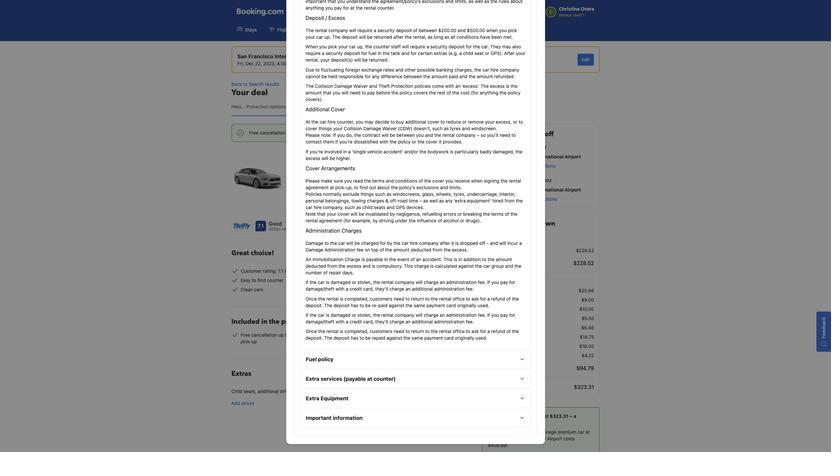 Task type: locate. For each thing, give the bounding box(es) containing it.
bodywork
[[427, 149, 449, 154]]

0 vertical spatial this
[[443, 257, 452, 262]]

2 2023, from the left
[[380, 61, 392, 66]]

francisco down 22
[[511, 154, 533, 160]]

subtotal for $228.52
[[488, 260, 506, 266]]

your down counter,
[[333, 126, 342, 131]]

mileage inside product card group
[[319, 185, 336, 190]]

· for 24
[[529, 178, 530, 183]]

paid up 'repaid'
[[378, 303, 387, 308]]

has inside once the rental is completed, customers need to return to the rental office to ask for a refund of the deposit. the deposit has to be repaid against the same payment card originally used.
[[351, 336, 358, 341]]

0 vertical spatial payment
[[426, 303, 445, 308]]

1 vertical spatial deducted
[[305, 263, 326, 269]]

to left now
[[488, 239, 493, 244]]

hire inside please make sure you read the terms and conditions of the cover you receive when signing the rental agreement at pick-up, to find out about the policy's exclusions and limits. policies normally exclude things such as windscreens, glass, wheels, tyres, undercarriage, interior, personal belongings, towing charges & off-road time – as well as any 'extra equipment' hired from the car hire company, such as child seats and gps devices. note that your cover will be invalidated by negligence, refuelling errors or breaking the terms of the rental agreement (for example, by driving under the influence of alcohol or drugs).
[[313, 205, 321, 210]]

be inside due to fluctuating foreign exchange rates and other possible banking charges, the car hire company cannot be held responsible for any difference between the amount paid and the amount refunded.
[[321, 74, 327, 79]]

deducted up number
[[305, 263, 326, 269]]

1 horizontal spatial drop-
[[527, 130, 545, 139]]

fee for conc
[[510, 288, 518, 294]]

2 small bags
[[357, 175, 385, 181]]

may up after
[[502, 44, 511, 50]]

damaged
[[330, 280, 350, 285], [330, 313, 350, 318]]

doesn't,
[[413, 126, 431, 131]]

about
[[377, 185, 389, 190]]

before inside the collision damage waiver and theft protection policies come with an 'excess'. the excess is the amount that you will need to pay before the policy covers the rest of the cost (for anything the policy covers).
[[376, 90, 390, 96]]

devices.
[[406, 205, 424, 210]]

met.
[[503, 34, 513, 40]]

and inside the rental company will require a security deposit of between $200.00 and $500.00 when you pick your car up. the deposit will be returned after the rental, as long as all conditions have been met.
[[458, 28, 466, 33]]

san francisco international airport shuttle bus
[[290, 197, 364, 208]]

1 vertical spatial sun,
[[501, 178, 511, 183]]

$18.75
[[580, 335, 594, 340]]

1 horizontal spatial cars
[[374, 278, 383, 283]]

your up when
[[305, 34, 315, 40]]

agreement
[[305, 185, 328, 190], [319, 218, 342, 223]]

deposit. for once the rental is completed, customers need to return to the rental office to ask for a refund of the deposit. the deposit has to be repaid against the same payment card originally used.
[[305, 336, 323, 341]]

0 vertical spatial when
[[486, 28, 498, 33]]

car
[[361, 27, 369, 33], [488, 219, 499, 228]]

0 horizontal spatial excess
[[305, 155, 320, 161]]

between down (cdw)
[[396, 132, 415, 138]]

is inside once the rental is completed, customers need to return to the rental office to ask for a refund of the deposit. the deposit has to be re-paid against the same payment card originally used.
[[340, 296, 343, 302]]

car left rentals
[[361, 27, 369, 33]]

cover
[[331, 107, 345, 113], [305, 165, 320, 171]]

1 vertical spatial at
[[488, 430, 492, 435]]

or inside when you pick your car up, the counter staff will require a security deposit for the car. they may also require a security deposit for fuel in the tank and for certain extras (e.g. a child seat or gps). after your rental, your deposit(s) will be returned.
[[485, 51, 489, 56]]

when you pick your car up, the counter staff will require a security deposit for the car. they may also require a security deposit for fuel in the tank and for certain extras (e.g. a child seat or gps). after your rental, your deposit(s) will be returned.
[[305, 44, 525, 63]]

2 part from the left
[[466, 196, 474, 202]]

2 refund from the top
[[491, 329, 505, 335]]

payable
[[366, 257, 383, 262]]

the collision damage waiver and theft protection policies come with an 'excess'. the excess is the amount that you will need to pay before the policy covers the rest of the cost (for anything the policy covers).
[[305, 83, 520, 102]]

long
[[434, 34, 443, 40]]

free cancellation up to 48 hours before pick-up down included in the price
[[241, 332, 325, 345]]

has left 'repaid'
[[351, 336, 358, 341]]

airport taxis
[[449, 27, 476, 33]]

0 vertical spatial deducted
[[411, 247, 431, 253]]

damage
[[334, 83, 352, 89], [363, 126, 381, 131], [305, 240, 323, 246], [305, 247, 323, 253]]

$323.31
[[574, 385, 594, 391], [550, 414, 568, 420]]

4:00 inside san francisco international airport fri, dec 22, 2023, 4:00 pm
[[277, 61, 287, 66]]

your up fluctuating
[[320, 57, 330, 63]]

tyres,
[[453, 191, 465, 197]]

be down involved
[[329, 155, 335, 161]]

buy
[[396, 119, 404, 125]]

of left repair at the left
[[323, 270, 327, 276]]

1 vertical spatial waiver
[[382, 126, 397, 131]]

a inside the rental company will require a security deposit of between $200.00 and $500.00 when you pick your car up. the deposit will be returned after the rental, as long as all conditions have been met.
[[374, 28, 376, 33]]

ask inside once the rental is completed, customers need to return to the rental office to ask for a refund of the deposit. the deposit has to be re-paid against the same payment card originally used.
[[471, 296, 479, 302]]

airport inside airport taxis 'link'
[[449, 27, 464, 33]]

towing
[[351, 198, 366, 204]]

please up policies at the left of the page
[[305, 178, 320, 184]]

such down about
[[375, 191, 385, 197]]

san francisco international airport up view pick-up instructions on the right of the page
[[501, 154, 581, 160]]

by up the driving in the left top of the page
[[390, 211, 395, 217]]

0 horizontal spatial important
[[306, 416, 331, 421]]

1 vertical spatial deposit.
[[305, 336, 323, 341]]

of down "ap conc fee recov"
[[506, 296, 511, 302]]

1 has from the top
[[351, 303, 358, 308]]

ask inside once the rental is completed, customers need to return to the rental office to ask for a refund of the deposit. the deposit has to be repaid against the same payment card originally used.
[[471, 329, 479, 335]]

extra services (payable at counter) button
[[300, 370, 531, 389]]

counter down returned
[[373, 44, 390, 50]]

pm down pick-up location element
[[288, 61, 295, 66]]

1 view from the top
[[501, 163, 511, 169]]

1 vertical spatial 2
[[510, 385, 513, 391]]

additional inside at the car hire counter, you may decide to buy additional cover to reduce or remove your excess, or to cover things your collision damage waiver (cdw) doesn't, such as tyres and windscreen. please note: if you do, the contract will be between you and the rental company – so you'll need to contact them if you're dissatisfied with the policy or the cover it provides.
[[405, 119, 426, 125]]

same up fuel policy 'dropdown button'
[[411, 336, 423, 341]]

– inside this car is costing you just $323.31 – a fantastic deal…
[[570, 414, 572, 420]]

2 ask from the top
[[471, 329, 479, 335]]

clean
[[241, 287, 253, 292]]

pick- down sure
[[335, 185, 346, 190]]

to up ap
[[488, 279, 493, 284]]

things down out
[[360, 191, 374, 197]]

an left the "accident."
[[416, 257, 421, 262]]

it up excess.
[[451, 240, 454, 246]]

additional up doesn't,
[[405, 119, 426, 125]]

will down once the rental is completed, customers need to return to the rental office to ask for a refund of the deposit. the deposit has to be re-paid against the same payment card originally used. at bottom
[[415, 313, 422, 318]]

will down decide
[[381, 132, 388, 138]]

is inside damage to the car will be charged for by the car hire company after it is dropped off - and will incur a damage administration fee on top of the amount deducted from the excess.
[[455, 240, 459, 246]]

customers inside once the rental is completed, customers need to return to the rental office to ask for a refund of the deposit. the deposit has to be re-paid against the same payment card originally used.
[[370, 296, 392, 302]]

international up pick-up date element
[[275, 53, 307, 59]]

1 vertical spatial payment
[[424, 336, 443, 341]]

fri, down pick- in the right top of the page
[[501, 145, 508, 150]]

1 vertical spatial card,
[[363, 319, 374, 325]]

0 vertical spatial at
[[305, 119, 310, 125]]

airport inside the "san francisco international airport shuttle bus"
[[349, 197, 364, 202]]

car for car price breakdown
[[488, 219, 499, 228]]

card,
[[363, 286, 374, 292], [363, 319, 374, 325]]

1 vertical spatial drop-
[[513, 196, 525, 202]]

1 horizontal spatial san francisco international airport group
[[351, 52, 441, 67]]

rental, inside when you pick your car up, the counter staff will require a security deposit for the car. they may also require a security deposit for fuel in the tank and for certain extras (e.g. a child seat or gps). after your rental, your deposit(s) will be returned.
[[305, 57, 319, 63]]

extra equipment
[[306, 396, 348, 402]]

of
[[413, 28, 417, 33], [447, 90, 451, 96], [418, 178, 423, 184], [505, 211, 509, 217], [438, 218, 442, 223], [379, 247, 384, 253], [410, 257, 415, 262], [323, 270, 327, 276], [506, 296, 511, 302], [506, 329, 511, 335], [514, 430, 518, 435]]

paid inside once the rental is completed, customers need to return to the rental office to ask for a refund of the deposit. the deposit has to be re-paid against the same payment card originally used.
[[378, 303, 387, 308]]

counter,
[[337, 119, 354, 125]]

0 horizontal spatial pm
[[288, 61, 295, 66]]

tax for loc/dist sales tax
[[526, 316, 534, 322]]

to
[[488, 239, 493, 244], [488, 279, 493, 284]]

2 extra from the top
[[306, 396, 319, 402]]

be inside damage to the car will be charged for by the car hire company after it is dropped off - and will incur a damage administration fee on top of the amount deducted from the excess.
[[354, 240, 360, 246]]

1 horizontal spatial up,
[[357, 44, 364, 50]]

and left more.
[[296, 389, 304, 394]]

1 horizontal spatial require
[[357, 28, 372, 33]]

a inside once the rental is completed, customers need to return to the rental office to ask for a refund of the deposit. the deposit has to be re-paid against the same payment card originally used.
[[487, 296, 490, 302]]

$94.79
[[576, 366, 594, 372]]

add extras button
[[231, 400, 474, 407]]

dec left 24
[[512, 178, 520, 183]]

fuel
[[368, 51, 376, 56], [367, 268, 375, 274]]

waiver inside the collision damage waiver and theft protection policies come with an 'excess'. the excess is the amount that you will need to pay before the policy covers the rest of the cost (for anything the policy covers).
[[353, 83, 368, 89]]

0 vertical spatial sales
[[510, 316, 524, 322]]

unlimited mileage inside product card group
[[298, 185, 336, 190]]

0 horizontal spatial /
[[285, 268, 286, 274]]

if inside at the car hire counter, you may decide to buy additional cover to reduce or remove your excess, or to cover things your collision damage waiver (cdw) doesn't, such as tyres and windscreen. please note: if you do, the contract will be between you and the rental company – so you'll need to contact them if you're dissatisfied with the policy or the cover it provides.
[[333, 132, 336, 138]]

1 vertical spatial extras
[[241, 401, 254, 406]]

2 subtotal from the top
[[488, 365, 506, 371]]

0 vertical spatial extra
[[306, 376, 319, 382]]

0 horizontal spatial $323.31
[[550, 414, 568, 420]]

any inside please make sure you read the terms and conditions of the cover you receive when signing the rental agreement at pick-up, to find out about the policy's exclusions and limits. policies normally exclude things such as windscreens, glass, wheels, tyres, undercarriage, interior, personal belongings, towing charges & off-road time – as well as any 'extra equipment' hired from the car hire company, such as child seats and gps devices. note that your cover will be invalidated by negligence, refuelling errors or breaking the terms of the rental agreement (for example, by driving under the influence of alcohol or drugs).
[[445, 198, 453, 204]]

rental inside the rental company will require a security deposit of between $200.00 and $500.00 when you pick your car up. the deposit will be returned after the rental, as long as all conditions have been met.
[[315, 28, 327, 33]]

or right errors
[[457, 211, 462, 217]]

1 vertical spatial after
[[440, 240, 450, 246]]

will up example,
[[350, 211, 357, 217]]

san francisco international airport fri, dec 22, 2023, 4:00 pm
[[237, 53, 327, 66]]

company inside the rental company will require a security deposit of between $200.00 and $500.00 when you pick your car up. the deposit will be returned after the rental, as long as all conditions have been met.
[[328, 28, 348, 33]]

1 vertical spatial hours
[[298, 332, 310, 338]]

for inside once the rental is completed, customers need to return to the rental office to ask for a refund of the deposit. the deposit has to be repaid against the same payment card originally used.
[[480, 329, 486, 335]]

next page is protection options note
[[231, 104, 474, 110]]

1 vertical spatial it
[[451, 240, 454, 246]]

0 vertical spatial view
[[501, 163, 511, 169]]

that inside the at that time of year, the average premium car at san francisco international airport costs $408.89!
[[494, 430, 502, 435]]

once for once the rental is completed, customers need to return to the rental office to ask for a refund of the deposit. the deposit has to be repaid against the same payment card originally used.
[[305, 329, 317, 335]]

cannot
[[305, 74, 320, 79]]

pick-up date element
[[237, 60, 327, 67]]

ap
[[488, 288, 494, 294]]

by down invalidated
[[373, 218, 378, 223]]

2 san francisco international airport group from the left
[[351, 52, 441, 67]]

1 horizontal spatial car
[[488, 219, 499, 228]]

0 vertical spatial cover
[[331, 107, 345, 113]]

1 vertical spatial once
[[305, 329, 317, 335]]

san inside san francisco international airport fri, dec 22, 2023, 4:00 pm
[[237, 53, 247, 59]]

1 vertical spatial originally
[[455, 336, 474, 341]]

2 they'll from the top
[[375, 319, 388, 325]]

drop-off location element
[[351, 52, 441, 60]]

flight + hotel link
[[299, 23, 347, 37]]

may inside at the car hire counter, you may decide to buy additional cover to reduce or remove your excess, or to cover things your collision damage waiver (cdw) doesn't, such as tyres and windscreen. please note: if you do, the contract will be between you and the rental company – so you'll need to contact them if you're dissatisfied with the policy or the cover it provides.
[[365, 119, 373, 125]]

0 vertical spatial waiver
[[353, 83, 368, 89]]

amount up "covers)."
[[305, 90, 322, 96]]

will inside the collision damage waiver and theft protection policies come with an 'excess'. the excess is the amount that you will need to pay before the policy covers the rest of the cost (for anything the policy covers).
[[342, 90, 348, 96]]

the
[[405, 34, 412, 40], [365, 44, 372, 50], [473, 44, 480, 50], [383, 51, 390, 56], [474, 67, 481, 73], [423, 74, 430, 79], [468, 74, 475, 79], [510, 83, 517, 89], [391, 90, 398, 96], [429, 90, 436, 96], [452, 90, 459, 96], [499, 90, 506, 96], [311, 119, 318, 125], [354, 132, 361, 138], [434, 132, 441, 138], [390, 139, 396, 145], [417, 139, 424, 145], [419, 149, 426, 154], [515, 149, 522, 154], [364, 178, 371, 184], [424, 178, 431, 184], [500, 178, 507, 184], [391, 185, 398, 190], [516, 198, 523, 204], [483, 211, 490, 217], [510, 211, 517, 217], [409, 218, 416, 223], [330, 240, 337, 246], [393, 240, 400, 246], [385, 247, 392, 253], [444, 247, 451, 253], [389, 257, 396, 262], [487, 257, 494, 262], [338, 263, 345, 269], [475, 263, 482, 269], [514, 263, 521, 269], [309, 280, 316, 285], [373, 280, 380, 285], [318, 296, 325, 302], [431, 296, 438, 302], [512, 296, 519, 302], [405, 303, 412, 308], [309, 313, 316, 318], [373, 313, 380, 318], [269, 317, 280, 326], [318, 329, 325, 335], [431, 329, 438, 335], [512, 329, 519, 335], [403, 336, 410, 341], [531, 430, 538, 435]]

1 vertical spatial between
[[404, 74, 422, 79]]

office for card
[[452, 296, 465, 302]]

0 horizontal spatial paid
[[378, 303, 387, 308]]

2 has from the top
[[351, 336, 358, 341]]

0 horizontal spatial after
[[393, 34, 403, 40]]

1 vertical spatial fee
[[517, 297, 525, 303]]

2023, for san francisco international airport fri, dec 22, 2023, 4:00 pm
[[263, 61, 276, 66]]

when up the been
[[486, 28, 498, 33]]

1 if the car is damaged or stolen, the rental company will charge an administration fee. if you pay for damage/theft with a credit card, they'll charge an additional administration fee. from the top
[[305, 280, 515, 292]]

refund inside once the rental is completed, customers need to return to the rental office to ask for a refund of the deposit. the deposit has to be re-paid against the same payment card originally used.
[[491, 296, 505, 302]]

0 horizontal spatial counter
[[267, 278, 283, 283]]

0 vertical spatial extras
[[434, 51, 447, 56]]

1 horizontal spatial when
[[486, 28, 498, 33]]

subtotal up price
[[488, 365, 506, 371]]

2 customers from the top
[[370, 329, 392, 335]]

up
[[503, 130, 512, 139], [287, 130, 292, 136], [345, 130, 351, 136], [524, 163, 529, 169], [521, 279, 527, 284], [278, 332, 284, 338], [252, 339, 257, 345]]

skip to main content element
[[0, 0, 831, 41]]

0 vertical spatial same
[[414, 303, 425, 308]]

to for $94.79
[[488, 279, 493, 284]]

francisco up 24,
[[362, 53, 387, 59]]

4:00 right 22
[[528, 145, 538, 150]]

up down included in the price
[[278, 332, 284, 338]]

rental,
[[413, 34, 426, 40], [305, 57, 319, 63]]

loc/dist
[[488, 316, 509, 322]]

mateo
[[499, 325, 514, 331]]

that inside please make sure you read the terms and conditions of the cover you receive when signing the rental agreement at pick-up, to find out about the policy's exclusions and limits. policies normally exclude things such as windscreens, glass, wheels, tyres, undercarriage, interior, personal belongings, towing charges & off-road time – as well as any 'extra equipment' hired from the car hire company, such as child seats and gps devices. note that your cover will be invalidated by negligence, refuelling errors or breaking the terms of the rental agreement (for example, by driving under the influence of alcohol or drugs).
[[317, 211, 325, 217]]

4:00
[[277, 61, 287, 66], [528, 145, 538, 150]]

deposit. up fuel
[[305, 336, 323, 341]]

from up the "accident."
[[432, 247, 442, 253]]

returned.
[[369, 57, 388, 63]]

up, inside please make sure you read the terms and conditions of the cover you receive when signing the rental agreement at pick-up, to find out about the policy's exclusions and limits. policies normally exclude things such as windscreens, glass, wheels, tyres, undercarriage, interior, personal belongings, towing charges & off-road time – as well as any 'extra equipment' hired from the car hire company, such as child seats and gps devices. note that your cover will be invalidated by negligence, refuelling errors or breaking the terms of the rental agreement (for example, by driving under the influence of alcohol or drugs).
[[346, 185, 353, 190]]

from
[[504, 198, 514, 204], [432, 247, 442, 253], [327, 263, 337, 269]]

1 vertical spatial has
[[351, 336, 358, 341]]

such right doesn't,
[[432, 126, 442, 131]]

view for view pick-up instructions
[[501, 163, 511, 169]]

additional up once the rental is completed, customers need to return to the rental office to ask for a refund of the deposit. the deposit has to be re-paid against the same payment card originally used. at bottom
[[412, 286, 433, 292]]

against inside an immobilisation charge is payable in the event of an accident. this is in addition to the amount deducted from the excess and is compulsory. this charge is calculated against the car group and the number of repair days.
[[458, 263, 474, 269]]

refund down conc
[[491, 296, 505, 302]]

when inside the rental company will require a security deposit of between $200.00 and $500.00 when you pick your car up. the deposit will be returned after the rental, as long as all conditions have been met.
[[486, 28, 498, 33]]

please
[[305, 132, 320, 138], [305, 178, 320, 184]]

1 vertical spatial up,
[[346, 185, 353, 190]]

car inside please make sure you read the terms and conditions of the cover you receive when signing the rental agreement at pick-up, to find out about the policy's exclusions and limits. policies normally exclude things such as windscreens, glass, wheels, tyres, undercarriage, interior, personal belongings, towing charges & off-road time – as well as any 'extra equipment' hired from the car hire company, such as child seats and gps devices. note that your cover will be invalidated by negligence, refuelling errors or breaking the terms of the rental agreement (for example, by driving under the influence of alcohol or drugs).
[[305, 205, 312, 210]]

rental, down attractions
[[413, 34, 426, 40]]

0 horizontal spatial waiver
[[353, 83, 368, 89]]

you inside when you pick your car up, the counter staff will require a security deposit for the car. they may also require a security deposit for fuel in the tank and for certain extras (e.g. a child seat or gps). after your rental, your deposit(s) will be returned.
[[319, 44, 327, 50]]

state
[[488, 335, 502, 340]]

from inside an immobilisation charge is payable in the event of an accident. this is in addition to the amount deducted from the excess and is compulsory. this charge is calculated against the car group and the number of repair days.
[[327, 263, 337, 269]]

and up difference at the top left of page
[[395, 67, 403, 73]]

loc/dist sales tax
[[488, 316, 534, 322]]

deposit. for once the rental is completed, customers need to return to the rental office to ask for a refund of the deposit. the deposit has to be re-paid against the same payment card originally used.
[[305, 303, 323, 308]]

cancellation down included in the price
[[251, 332, 277, 338]]

instructions for view drop-off instructions
[[532, 196, 557, 202]]

off inside damage to the car will be charged for by the car hire company after it is dropped off - and will incur a damage administration fee on top of the amount deducted from the excess.
[[479, 240, 485, 246]]

0 vertical spatial credit
[[349, 286, 362, 292]]

fri,
[[237, 61, 244, 66], [501, 145, 508, 150]]

0 horizontal spatial fri,
[[237, 61, 244, 66]]

of inside once the rental is completed, customers need to return to the rental office to ask for a refund of the deposit. the deposit has to be repaid against the same payment card originally used.
[[506, 329, 511, 335]]

pick-
[[488, 130, 503, 139]]

paid inside due to fluctuating foreign exchange rates and other possible banking charges, the car hire company cannot be held responsible for any difference between the amount paid and the amount refunded.
[[449, 74, 458, 79]]

2 to from the top
[[488, 279, 493, 284]]

2 office from the top
[[452, 329, 465, 335]]

be inside once the rental is completed, customers need to return to the rental office to ask for a refund of the deposit. the deposit has to be repaid against the same payment card originally used.
[[365, 336, 370, 341]]

options
[[270, 104, 286, 110]]

1 horizontal spatial /
[[325, 15, 327, 21]]

san francisco international airport group
[[237, 52, 327, 67], [351, 52, 441, 67]]

child inside please make sure you read the terms and conditions of the cover you receive when signing the rental agreement at pick-up, to find out about the policy's exclusions and limits. policies normally exclude things such as windscreens, glass, wheels, tyres, undercarriage, interior, personal belongings, towing charges & off-road time – as well as any 'extra equipment' hired from the car hire company, such as child seats and gps devices. note that your cover will be invalidated by negligence, refuelling errors or breaking the terms of the rental agreement (for example, by driving under the influence of alcohol or drugs).
[[362, 205, 372, 210]]

refuelling
[[422, 211, 442, 217]]

1 horizontal spatial conditions
[[456, 34, 479, 40]]

0 vertical spatial before
[[376, 90, 390, 96]]

1 horizontal spatial pick
[[508, 28, 517, 33]]

be left held
[[321, 74, 327, 79]]

1 subtotal from the top
[[488, 260, 506, 266]]

dropped
[[460, 240, 478, 246]]

hire up refunded.
[[490, 67, 498, 73]]

1 vertical spatial child
[[362, 205, 372, 210]]

policy inside 'dropdown button'
[[318, 357, 333, 363]]

from inside damage to the car will be charged for by the car hire company after it is dropped off - and will incur a damage administration fee on top of the amount deducted from the excess.
[[432, 247, 442, 253]]

unlimited mileage
[[298, 185, 336, 190], [338, 332, 376, 338]]

0 vertical spatial 4:00
[[277, 61, 287, 66]]

repaid
[[372, 336, 385, 341]]

out
[[369, 185, 376, 190]]

2 vertical spatial before
[[311, 332, 325, 338]]

1 vertical spatial refund
[[491, 329, 505, 335]]

a inside "if you're involved in a 'single vehicle accident' and/or the bodywork is particularly badly damaged, the excess will be higher."
[[348, 149, 350, 154]]

0 vertical spatial cancellation
[[260, 130, 285, 136]]

shuttle
[[290, 203, 303, 208]]

1 to from the top
[[488, 239, 493, 244]]

pick
[[508, 28, 517, 33], [328, 44, 337, 50]]

hire inside damage to the car will be charged for by the car hire company after it is dropped off - and will incur a damage administration fee on top of the amount deducted from the excess.
[[410, 240, 418, 246]]

for left san
[[480, 329, 486, 335]]

2 san francisco international airport from the top
[[501, 187, 581, 193]]

when
[[305, 44, 318, 50]]

extra up more.
[[306, 376, 319, 382]]

0 vertical spatial find
[[359, 185, 368, 190]]

1 vertical spatial pick
[[328, 44, 337, 50]]

1 ask from the top
[[471, 296, 479, 302]]

card inside once the rental is completed, customers need to return to the rental office to ask for a refund of the deposit. the deposit has to be re-paid against the same payment card originally used.
[[446, 303, 456, 308]]

1 customers from the top
[[370, 296, 392, 302]]

1 extra from the top
[[306, 376, 319, 382]]

1 vertical spatial things
[[360, 191, 374, 197]]

0 vertical spatial any
[[372, 74, 379, 79]]

provides.
[[443, 139, 462, 145]]

1 they'll from the top
[[375, 286, 388, 292]]

2 vertical spatial –
[[570, 414, 572, 420]]

terms down "hired"
[[491, 211, 503, 217]]

road
[[398, 198, 407, 204]]

0 vertical spatial has
[[351, 303, 358, 308]]

subtotal for $94.79
[[488, 365, 506, 371]]

0 horizontal spatial off
[[479, 240, 485, 246]]

charge down the "accident."
[[414, 263, 429, 269]]

at up conc
[[504, 279, 508, 284]]

be up fee
[[354, 240, 360, 246]]

will
[[349, 28, 356, 33], [359, 34, 366, 40], [402, 44, 409, 50], [354, 57, 361, 63], [342, 90, 348, 96], [381, 132, 388, 138], [321, 155, 328, 161], [350, 211, 357, 217], [346, 240, 353, 246], [499, 240, 506, 246], [415, 280, 422, 285], [415, 313, 422, 318]]

info
[[466, 223, 474, 229]]

refund for originally
[[491, 296, 505, 302]]

ask
[[471, 296, 479, 302], [471, 329, 479, 335]]

car inside the car rentals link
[[361, 27, 369, 33]]

originally inside once the rental is completed, customers need to return to the rental office to ask for a refund of the deposit. the deposit has to be re-paid against the same payment card originally used.
[[457, 303, 476, 308]]

1 office from the top
[[452, 296, 465, 302]]

1 2023, from the left
[[263, 61, 276, 66]]

1 horizontal spatial any
[[445, 198, 453, 204]]

at inside at the car hire counter, you may decide to buy additional cover to reduce or remove your excess, or to cover things your collision damage waiver (cdw) doesn't, such as tyres and windscreen. please note: if you do, the contract will be between you and the rental company – so you'll need to contact them if you're dissatisfied with the policy or the cover it provides.
[[305, 119, 310, 125]]

· right 22
[[526, 145, 527, 150]]

0 horizontal spatial 2
[[357, 175, 360, 181]]

0 vertical spatial seats
[[302, 166, 313, 171]]

car inside an immobilisation charge is payable in the event of an accident. this is in addition to the amount deducted from the excess and is compulsory. this charge is calculated against the car group and the number of repair days.
[[483, 263, 490, 269]]

extra for extra equipment
[[306, 396, 319, 402]]

has for repaid
[[351, 336, 358, 341]]

0 vertical spatial to
[[488, 239, 493, 244]]

1 vertical spatial ask
[[471, 329, 479, 335]]

time
[[409, 198, 418, 204], [503, 430, 513, 435]]

you inside the rental company will require a security deposit of between $200.00 and $500.00 when you pick your car up. the deposit will be returned after the rental, as long as all conditions have been met.
[[499, 28, 507, 33]]

(for down 'excess'. at the right of the page
[[471, 90, 478, 96]]

1 return from the top
[[411, 296, 424, 302]]

is inside the collision damage waiver and theft protection policies come with an 'excess'. the excess is the amount that you will need to pay before the policy covers the rest of the cost (for anything the policy covers).
[[506, 83, 509, 89]]

it inside damage to the car will be charged for by the car hire company after it is dropped off - and will incur a damage administration fee on top of the amount deducted from the excess.
[[451, 240, 454, 246]]

2 view from the top
[[501, 196, 511, 202]]

policy inside at the car hire counter, you may decide to buy additional cover to reduce or remove your excess, or to cover things your collision damage waiver (cdw) doesn't, such as tyres and windscreen. please note: if you do, the contract will be between you and the rental company – so you'll need to contact them if you're dissatisfied with the policy or the cover it provides.
[[398, 139, 410, 145]]

car price breakdown
[[488, 219, 555, 228]]

dec inside san francisco international airport fri, dec 22, 2023, 4:00 pm
[[245, 61, 254, 66]]

they'll
[[375, 286, 388, 292], [375, 319, 388, 325]]

san inside san francisco international airport sun, dec 24, 2023, 10:00 am
[[351, 53, 361, 59]]

child down charges
[[362, 205, 372, 210]]

pick- inside button
[[513, 163, 524, 169]]

policy
[[399, 90, 412, 96], [508, 90, 520, 96], [398, 139, 410, 145], [377, 268, 389, 274], [318, 357, 333, 363]]

$408.89!
[[488, 443, 508, 449]]

find inside please make sure you read the terms and conditions of the cover you receive when signing the rental agreement at pick-up, to find out about the policy's exclusions and limits. policies normally exclude things such as windscreens, glass, wheels, tyres, undercarriage, interior, personal belongings, towing charges & off-road time – as well as any 'extra equipment' hired from the car hire company, such as child seats and gps devices. note that your cover will be invalidated by negligence, refuelling errors or breaking the terms of the rental agreement (for example, by driving under the influence of alcohol or drugs).
[[359, 185, 368, 190]]

1 vertical spatial require
[[410, 44, 425, 50]]

card, down re-
[[363, 319, 374, 325]]

2 deposit. from the top
[[305, 336, 323, 341]]

that up the additional cover
[[323, 90, 331, 96]]

same inside once the rental is completed, customers need to return to the rental office to ask for a refund of the deposit. the deposit has to be repaid against the same payment card originally used.
[[411, 336, 423, 341]]

francisco up $408.89!
[[497, 436, 518, 442]]

damaged down repair at the left
[[330, 280, 350, 285]]

0 horizontal spatial child
[[362, 205, 372, 210]]

pick inside when you pick your car up, the counter staff will require a security deposit for the car. they may also require a security deposit for fuel in the tank and for certain extras (e.g. a child seat or gps). after your rental, your deposit(s) will be returned.
[[328, 44, 337, 50]]

gps).
[[490, 51, 503, 56]]

be inside the rental company will require a security deposit of between $200.00 and $500.00 when you pick your car up. the deposit will be returned after the rental, as long as all conditions have been met.
[[367, 34, 372, 40]]

2 completed, from the top
[[344, 329, 368, 335]]

part up "later"
[[466, 196, 474, 202]]

2023, for san francisco international airport sun, dec 24, 2023, 10:00 am
[[380, 61, 392, 66]]

to inside free cancellation up to 48 hours before pick-up
[[285, 332, 289, 338]]

and right tank at the top left of page
[[401, 51, 409, 56]]

if the car is damaged or stolen, the rental company will charge an administration fee. if you pay for damage/theft with a credit card, they'll charge an additional administration fee.
[[305, 280, 515, 292], [305, 313, 515, 325]]

view pick-up instructions
[[501, 163, 555, 169]]

in inside "if you're involved in a 'single vehicle accident' and/or the bodywork is particularly badly damaged, the excess will be higher."
[[343, 149, 347, 154]]

return up fuel policy 'dropdown button'
[[411, 329, 424, 335]]

1 horizontal spatial fri,
[[501, 145, 508, 150]]

1 horizontal spatial rental,
[[413, 34, 426, 40]]

immobilisation
[[312, 257, 343, 262]]

2 vertical spatial free
[[241, 332, 250, 338]]

1 vertical spatial seats
[[374, 205, 385, 210]]

1 vertical spatial used.
[[475, 336, 487, 341]]

·
[[526, 145, 527, 150], [529, 178, 530, 183]]

from up repair at the left
[[327, 263, 337, 269]]

company right +
[[328, 28, 348, 33]]

a inside damage to the car will be charged for by the car hire company after it is dropped off - and will incur a damage administration fee on top of the amount deducted from the excess.
[[519, 240, 522, 246]]

0 vertical spatial conditions
[[456, 34, 479, 40]]

1 horizontal spatial pm
[[540, 145, 546, 150]]

charge down once the rental is completed, customers need to return to the rental office to ask for a refund of the deposit. the deposit has to be re-paid against the same payment card originally used. at bottom
[[424, 313, 438, 318]]

1 horizontal spatial paid
[[449, 74, 458, 79]]

as down glass,
[[423, 198, 428, 204]]

once up fuel
[[305, 329, 317, 335]]

rental, up due
[[305, 57, 319, 63]]

0 vertical spatial require
[[357, 28, 372, 33]]

return for the
[[411, 296, 424, 302]]

completed, inside once the rental is completed, customers need to return to the rental office to ask for a refund of the deposit. the deposit has to be re-paid against the same payment card originally used.
[[344, 296, 368, 302]]

company,
[[323, 205, 343, 210]]

important for important information
[[306, 416, 331, 421]]

add
[[231, 401, 240, 406]]

great
[[231, 249, 249, 258]]

1 horizontal spatial things
[[360, 191, 374, 197]]

important inside important information dropdown button
[[306, 416, 331, 421]]

may inside when you pick your car up, the counter staff will require a security deposit for the car. they may also require a security deposit for fuel in the tank and for certain extras (e.g. a child seat or gps). after your rental, your deposit(s) will be returned.
[[502, 44, 511, 50]]

the inside once the rental is completed, customers need to return to the rental office to ask for a refund of the deposit. the deposit has to be repaid against the same payment card originally used.
[[324, 336, 332, 341]]

results
[[265, 81, 279, 87]]

deposit. inside once the rental is completed, customers need to return to the rental office to ask for a refund of the deposit. the deposit has to be re-paid against the same payment card originally used.
[[305, 303, 323, 308]]

2 once from the top
[[305, 329, 317, 335]]

when
[[486, 28, 498, 33], [471, 178, 483, 184]]

additional
[[405, 119, 426, 125], [412, 286, 433, 292], [412, 319, 433, 325], [258, 389, 279, 394]]

amount up group
[[496, 257, 512, 262]]

1 please from the top
[[305, 132, 320, 138]]

customers for repaid
[[370, 329, 392, 335]]

company inside at the car hire counter, you may decide to buy additional cover to reduce or remove your excess, or to cover things your collision damage waiver (cdw) doesn't, such as tyres and windscreen. please note: if you do, the contract will be between you and the rental company – so you'll need to contact them if you're dissatisfied with the policy or the cover it provides.
[[456, 132, 475, 138]]

charges,
[[454, 67, 473, 73]]

2 please from the top
[[305, 178, 320, 184]]

international down year,
[[519, 436, 546, 442]]

of right event
[[410, 257, 415, 262]]

$323.31 down $94.79
[[574, 385, 594, 391]]

2 horizontal spatial such
[[432, 126, 442, 131]]

charge up once the rental is completed, customers need to return to the rental office to ask for a refund of the deposit. the deposit has to be repaid against the same payment card originally used. at the bottom of the page
[[389, 319, 404, 325]]

48
[[299, 130, 305, 136], [291, 332, 297, 338]]

1 san francisco international airport from the top
[[501, 154, 581, 160]]

2 return from the top
[[411, 329, 424, 335]]

administration
[[446, 280, 477, 285], [434, 286, 464, 292], [446, 313, 477, 318], [434, 319, 464, 325]]

it inside at the car hire counter, you may decide to buy additional cover to reduce or remove your excess, or to cover things your collision damage waiver (cdw) doesn't, such as tyres and windscreen. please note: if you do, the contract will be between you and the rental company – so you'll need to contact them if you're dissatisfied with the policy or the cover it provides.
[[439, 139, 441, 145]]

hotel
[[330, 27, 341, 33]]

1 horizontal spatial security
[[377, 28, 394, 33]]

customers up re-
[[370, 296, 392, 302]]

windscreens,
[[393, 191, 421, 197]]

2023, right 22,
[[263, 61, 276, 66]]

important for important info
[[443, 223, 465, 229]]

1 vertical spatial any
[[445, 198, 453, 204]]

will inside "if you're involved in a 'single vehicle accident' and/or the bodywork is particularly badly damaged, the excess will be higher."
[[321, 155, 328, 161]]

– up devices.
[[419, 198, 422, 204]]

seats inside please make sure you read the terms and conditions of the cover you receive when signing the rental agreement at pick-up, to find out about the policy's exclusions and limits. policies normally exclude things such as windscreens, glass, wheels, tyres, undercarriage, interior, personal belongings, towing charges & off-road time – as well as any 'extra equipment' hired from the car hire company, such as child seats and gps devices. note that your cover will be invalidated by negligence, refuelling errors or breaking the terms of the rental agreement (for example, by driving under the influence of alcohol or drugs).
[[374, 205, 385, 210]]

1 completed, from the top
[[344, 296, 368, 302]]

now,
[[455, 196, 464, 202]]

(cdw)
[[398, 126, 412, 131]]

1 refund from the top
[[491, 296, 505, 302]]

1 vertical spatial this
[[404, 263, 413, 269]]

francisco inside san francisco international airport fri, dec 22, 2023, 4:00 pm
[[248, 53, 273, 59]]

transportation fee
[[488, 344, 538, 350]]

with inside at the car hire counter, you may decide to buy additional cover to reduce or remove your excess, or to cover things your collision damage waiver (cdw) doesn't, such as tyres and windscreen. please note: if you do, the contract will be between you and the rental company – so you'll need to contact them if you're dissatisfied with the policy or the cover it provides.
[[379, 139, 388, 145]]

drop-off date element
[[351, 60, 441, 67]]

that right note
[[317, 211, 325, 217]]

1 deposit. from the top
[[305, 303, 323, 308]]

policy right fuel
[[318, 357, 333, 363]]

1 once from the top
[[305, 296, 317, 302]]

2 vertical spatial off
[[479, 240, 485, 246]]

1 horizontal spatial time
[[503, 430, 513, 435]]

0 vertical spatial unlimited
[[298, 185, 318, 190]]

to for $228.52
[[488, 239, 493, 244]]

to
[[315, 67, 320, 73], [243, 81, 248, 87], [362, 90, 366, 96], [390, 119, 395, 125], [440, 119, 445, 125], [518, 119, 523, 125], [293, 130, 298, 136], [511, 132, 516, 138], [354, 185, 358, 190], [324, 240, 329, 246], [482, 257, 486, 262], [252, 278, 256, 283], [405, 296, 410, 302], [425, 296, 429, 302], [466, 296, 470, 302], [360, 303, 364, 308], [405, 329, 410, 335], [425, 329, 429, 335], [466, 329, 470, 335], [285, 332, 289, 338], [360, 336, 364, 341]]

administration charges
[[305, 228, 362, 234]]

$323.31 right the just
[[550, 414, 568, 420]]

rental, inside the rental company will require a security deposit of between $200.00 and $500.00 when you pick your car up. the deposit will be returned after the rental, as long as all conditions have been met.
[[413, 34, 426, 40]]

collision
[[315, 83, 333, 89], [344, 126, 362, 131]]

be inside please make sure you read the terms and conditions of the cover you receive when signing the rental agreement at pick-up, to find out about the policy's exclusions and limits. policies normally exclude things such as windscreens, glass, wheels, tyres, undercarriage, interior, personal belongings, towing charges & off-road time – as well as any 'extra equipment' hired from the car hire company, such as child seats and gps devices. note that your cover will be invalidated by negligence, refuelling errors or breaking the terms of the rental agreement (for example, by driving under the influence of alcohol or drugs).
[[359, 211, 364, 217]]

tax for state sales tax
[[518, 335, 527, 340]]

–
[[477, 132, 479, 138], [419, 198, 422, 204], [570, 414, 572, 420]]

customers for re-
[[370, 296, 392, 302]]

1 horizontal spatial unlimited mileage
[[338, 332, 376, 338]]

breakdown
[[518, 219, 555, 228]]

(for up the "charges"
[[343, 218, 351, 223]]

the
[[305, 28, 314, 33], [332, 34, 340, 40], [305, 83, 314, 89], [480, 83, 489, 89], [324, 303, 332, 308], [324, 336, 332, 341]]



Task type: describe. For each thing, give the bounding box(es) containing it.
pay
[[436, 196, 443, 202]]

will left "incur"
[[499, 240, 506, 246]]

cabrio
[[356, 151, 368, 156]]

an down the calculated
[[440, 280, 445, 285]]

is inside once the rental is completed, customers need to return to the rental office to ask for a refund of the deposit. the deposit has to be repaid against the same payment card originally used.
[[340, 329, 343, 335]]

1 vertical spatial free cancellation up to 48 hours before pick-up
[[241, 332, 325, 345]]

up up convertible
[[287, 130, 292, 136]]

policy left covers
[[399, 90, 412, 96]]

with inside the collision damage waiver and theft protection policies come with an 'excess'. the excess is the amount that you will need to pay before the policy covers the rest of the cost (for anything the policy covers).
[[445, 83, 454, 89]]

and up wheels, at top
[[440, 185, 448, 190]]

ap conc fee recov
[[488, 288, 535, 294]]

charges
[[367, 198, 384, 204]]

after
[[504, 51, 515, 56]]

as down wheels, at top
[[439, 198, 444, 204]]

free cancellation
[[338, 287, 375, 292]]

at for at the car hire counter, you may decide to buy additional cover to reduce or remove your excess, or to cover things your collision damage waiver (cdw) doesn't, such as tyres and windscreen. please note: if you do, the contract will be between you and the rental company – so you'll need to contact them if you're dissatisfied with the policy or the cover it provides.
[[305, 119, 310, 125]]

deal
[[251, 87, 268, 98]]

at that time of year, the average premium car at san francisco international airport costs $408.89!
[[488, 430, 590, 449]]

you're
[[309, 149, 323, 154]]

2 horizontal spatial require
[[410, 44, 425, 50]]

you right sure
[[344, 178, 352, 184]]

cancellation inside free cancellation up to 48 hours before pick-up
[[251, 332, 277, 338]]

pm inside san francisco international airport fri, dec 22, 2023, 4:00 pm
[[288, 61, 295, 66]]

sales for loc/dist
[[510, 316, 524, 322]]

pick- up if
[[335, 130, 345, 136]]

please inside please make sure you read the terms and conditions of the cover you receive when signing the rental agreement at pick-up, to find out about the policy's exclusions and limits. policies normally exclude things such as windscreens, glass, wheels, tyres, undercarriage, interior, personal belongings, towing charges & off-road time – as well as any 'extra equipment' hired from the car hire company, such as child seats and gps devices. note that your cover will be invalidated by negligence, refuelling errors or breaking the terms of the rental agreement (for example, by driving under the influence of alcohol or drugs).
[[305, 178, 320, 184]]

1 vertical spatial such
[[375, 191, 385, 197]]

san right "badly"
[[501, 154, 510, 160]]

conditions inside the rental company will require a security deposit of between $200.00 and $500.00 when you pick your car up. the deposit will be returned after the rental, as long as all conditions have been met.
[[456, 34, 479, 40]]

additional right seats,
[[258, 389, 279, 394]]

for right price
[[502, 385, 509, 391]]

san francisco international airport for 4:00
[[501, 154, 581, 160]]

1 horizontal spatial 48
[[299, 130, 305, 136]]

after inside damage to the car will be charged for by the car hire company after it is dropped off - and will incur a damage administration fee on top of the amount deducted from the excess.
[[440, 240, 450, 246]]

company inside damage to the car will be charged for by the car hire company after it is dropped off - and will incur a damage administration fee on top of the amount deducted from the excess.
[[419, 240, 439, 246]]

remove
[[468, 119, 484, 125]]

fee for tourism
[[517, 297, 525, 303]]

am inside san francisco international airport sun, dec 24, 2023, 10:00 am
[[407, 61, 414, 66]]

charge
[[345, 257, 360, 262]]

1 card, from the top
[[363, 286, 374, 292]]

you down doesn't,
[[416, 132, 424, 138]]

international inside the at that time of year, the average premium car at san francisco international airport costs $408.89!
[[519, 436, 546, 442]]

protection inside the collision damage waiver and theft protection policies come with an 'excess'. the excess is the amount that you will need to pay before the policy covers the rest of the cost (for anything the policy covers).
[[391, 83, 413, 89]]

used. inside once the rental is completed, customers need to return to the rental office to ask for a refund of the deposit. the deposit has to be re-paid against the same payment card originally used.
[[477, 303, 489, 308]]

0 vertical spatial drop-
[[527, 130, 545, 139]]

cover up 'contact'
[[305, 126, 317, 131]]

up up recov
[[521, 279, 527, 284]]

1 san francisco international airport group from the left
[[237, 52, 327, 67]]

0 vertical spatial administration
[[305, 228, 340, 234]]

influence
[[417, 218, 436, 223]]

do,
[[346, 132, 353, 138]]

instructions for view pick-up instructions
[[530, 163, 555, 169]]

the inside the at that time of year, the average premium car at san francisco international airport costs $408.89!
[[531, 430, 538, 435]]

car rentals link
[[348, 23, 390, 37]]

as left the long
[[428, 34, 432, 40]]

pick inside the rental company will require a security deposit of between $200.00 and $500.00 when you pick your car up. the deposit will be returned after the rental, as long as all conditions have been met.
[[508, 28, 517, 33]]

0 vertical spatial by
[[390, 211, 395, 217]]

0 horizontal spatial such
[[345, 205, 355, 210]]

policy down payable
[[377, 268, 389, 274]]

san up "hired"
[[501, 187, 510, 193]]

next… protection options
[[231, 104, 286, 110]]

against inside once the rental is completed, customers need to return to the rental office to ask for a refund of the deposit. the deposit has to be repaid against the same payment card originally used.
[[386, 336, 402, 341]]

0 horizontal spatial cars
[[254, 287, 263, 292]]

rentals
[[370, 27, 385, 33]]

of up exclusions at the right
[[418, 178, 423, 184]]

or down "free cancellation" at left
[[352, 313, 356, 318]]

0 horizontal spatial find
[[258, 278, 266, 283]]

same inside once the rental is completed, customers need to return to the rental office to ask for a refund of the deposit. the deposit has to be re-paid against the same payment card originally used.
[[414, 303, 425, 308]]

extra for extra services (payable at counter)
[[306, 376, 319, 382]]

1 horizontal spatial 4:00
[[528, 145, 538, 150]]

ca
[[488, 297, 494, 303]]

hours inside free cancellation up to 48 hours before pick-up
[[298, 332, 310, 338]]

example,
[[352, 218, 371, 223]]

errors
[[443, 211, 456, 217]]

as left all
[[444, 34, 449, 40]]

seats inside product card group
[[302, 166, 313, 171]]

to inside the collision damage waiver and theft protection policies come with an 'excess'. the excess is the amount that you will need to pay before the policy covers the rest of the cost (for anything the policy covers).
[[362, 90, 366, 96]]

charge up once the rental is completed, customers need to return to the rental office to ask for a refund of the deposit. the deposit has to be re-paid against the same payment card originally used. at bottom
[[389, 286, 404, 292]]

1 vertical spatial before
[[319, 130, 333, 136]]

an inside the collision damage waiver and theft protection policies come with an 'excess'. the excess is the amount that you will need to pay before the policy covers the rest of the cost (for anything the policy covers).
[[455, 83, 460, 89]]

and down doesn't,
[[425, 132, 433, 138]]

1 vertical spatial $228.52
[[573, 261, 594, 267]]

convertible ford mustang cabrio or similar
[[290, 147, 387, 156]]

once for once the rental is completed, customers need to return to the rental office to ask for a refund of the deposit. the deposit has to be re-paid against the same payment card originally used.
[[305, 296, 317, 302]]

price for 2 days:
[[488, 385, 528, 391]]

1 vertical spatial free
[[338, 287, 347, 292]]

will right "hotel"
[[349, 28, 356, 33]]

(e.g.
[[448, 51, 458, 56]]

airport inside san francisco international airport fri, dec 22, 2023, 4:00 pm
[[309, 53, 327, 59]]

used. inside once the rental is completed, customers need to return to the rental office to ask for a refund of the deposit. the deposit has to be repaid against the same payment card originally used.
[[475, 336, 487, 341]]

days:
[[515, 385, 528, 391]]

collision inside the collision damage waiver and theft protection policies come with an 'excess'. the excess is the amount that you will need to pay before the policy covers the rest of the cost (for anything the policy covers).
[[315, 83, 333, 89]]

once the rental is completed, customers need to return to the rental office to ask for a refund of the deposit. the deposit has to be repaid against the same payment card originally used.
[[305, 329, 519, 341]]

amount inside an immobilisation charge is payable in the event of an accident. this is in addition to the amount deducted from the excess and is compulsory. this charge is calculated against the car group and the number of repair days.
[[496, 257, 512, 262]]

pick- up "ap conc fee recov"
[[510, 279, 521, 284]]

be inside at the car hire counter, you may decide to buy additional cover to reduce or remove your excess, or to cover things your collision damage waiver (cdw) doesn't, such as tyres and windscreen. please note: if you do, the contract will be between you and the rental company – so you'll need to contact them if you're dissatisfied with the policy or the cover it provides.
[[390, 132, 395, 138]]

will down an immobilisation charge is payable in the event of an accident. this is in addition to the amount deducted from the excess and is compulsory. this charge is calculated against the car group and the number of repair days.
[[415, 280, 422, 285]]

administration inside damage to the car will be charged for by the car hire company after it is dropped off - and will incur a damage administration fee on top of the amount deducted from the excess.
[[324, 247, 355, 253]]

responsible
[[339, 74, 363, 79]]

san
[[488, 325, 497, 331]]

ask for used.
[[471, 329, 479, 335]]

collision inside at the car hire counter, you may decide to buy additional cover to reduce or remove your excess, or to cover things your collision damage waiver (cdw) doesn't, such as tyres and windscreen. please note: if you do, the contract will be between you and the rental company – so you'll need to contact them if you're dissatisfied with the policy or the cover it provides.
[[344, 126, 362, 131]]

vehicle
[[367, 149, 382, 154]]

excess.
[[452, 247, 468, 253]]

foreign
[[345, 67, 360, 73]]

policy down refunded.
[[508, 90, 520, 96]]

in down excess.
[[458, 257, 462, 262]]

feedback
[[821, 317, 826, 339]]

your up the windscreen.
[[485, 119, 494, 125]]

for up "ap conc fee recov"
[[509, 280, 515, 285]]

additional
[[305, 107, 329, 113]]

require inside the rental company will require a security deposit of between $200.00 and $500.00 when you pick your car up. the deposit will be returned after the rental, as long as all conditions have been met.
[[357, 28, 372, 33]]

pay part now, part later
[[436, 196, 474, 208]]

1 horizontal spatial price
[[500, 219, 517, 228]]

chg
[[522, 307, 532, 312]]

you up limits.
[[445, 178, 453, 184]]

international up view drop-off instructions
[[534, 187, 564, 193]]

important information button
[[300, 409, 531, 428]]

breaking
[[463, 211, 482, 217]]

your up deposit(s)
[[338, 44, 348, 50]]

charge down the calculated
[[424, 280, 438, 285]]

1 damaged from the top
[[330, 280, 350, 285]]

1 credit from the top
[[349, 286, 362, 292]]

1 vertical spatial security
[[430, 44, 447, 50]]

come
[[432, 83, 444, 89]]

be inside "if you're involved in a 'single vehicle accident' and/or the bodywork is particularly badly damaged, the excess will be higher."
[[329, 155, 335, 161]]

cancellation
[[349, 287, 375, 292]]

or left info on the right of page
[[460, 218, 464, 223]]

important info
[[443, 223, 474, 229]]

for left certain
[[411, 51, 416, 56]]

up up you're
[[345, 130, 351, 136]]

0 vertical spatial $228.52
[[576, 248, 594, 254]]

0 vertical spatial off
[[545, 130, 554, 139]]

will right staff
[[402, 44, 409, 50]]

need inside once the rental is completed, customers need to return to the rental office to ask for a refund of the deposit. the deposit has to be repaid against the same payment card originally used.
[[393, 329, 404, 335]]

from inside please make sure you read the terms and conditions of the cover you receive when signing the rental agreement at pick-up, to find out about the policy's exclusions and limits. policies normally exclude things such as windscreens, glass, wheels, tyres, undercarriage, interior, personal belongings, towing charges & off-road time – as well as any 'extra equipment' hired from the car hire company, such as child seats and gps devices. note that your cover will be invalidated by negligence, refuelling errors or breaking the terms of the rental agreement (for example, by driving under the influence of alcohol or drugs).
[[504, 198, 514, 204]]

$323.31 inside this car is costing you just $323.31 – a fantastic deal…
[[550, 414, 568, 420]]

deposit inside once the rental is completed, customers need to return to the rental office to ask for a refund of the deposit. the deposit has to be re-paid against the same payment card originally used.
[[333, 303, 349, 308]]

an down once the rental is completed, customers need to return to the rental office to ask for a refund of the deposit. the deposit has to be re-paid against the same payment card originally used. at bottom
[[440, 313, 445, 318]]

will inside please make sure you read the terms and conditions of the cover you receive when signing the rental agreement at pick-up, to find out about the policy's exclusions and limits. policies normally exclude things such as windscreens, glass, wheels, tyres, undercarriage, interior, personal belongings, towing charges & off-road time – as well as any 'extra equipment' hired from the car hire company, such as child seats and gps devices. note that your cover will be invalidated by negligence, refuelling errors or breaking the terms of the rental agreement (for example, by driving under the influence of alcohol or drugs).
[[350, 211, 357, 217]]

1 vertical spatial fuel
[[367, 268, 375, 274]]

or right reduce
[[462, 119, 467, 125]]

1 vertical spatial terms
[[491, 211, 503, 217]]

as inside at the car hire counter, you may decide to buy additional cover to reduce or remove your excess, or to cover things your collision damage waiver (cdw) doesn't, such as tyres and windscreen. please note: if you do, the contract will be between you and the rental company – so you'll need to contact them if you're dissatisfied with the policy or the cover it provides.
[[444, 126, 449, 131]]

extras inside when you pick your car up, the counter staff will require a security deposit for the car. they may also require a security deposit for fuel in the tank and for certain extras (e.g. a child seat or gps). after your rental, your deposit(s) will be returned.
[[434, 51, 447, 56]]

2 stolen, from the top
[[357, 313, 372, 318]]

– inside at the car hire counter, you may decide to buy additional cover to reduce or remove your excess, or to cover things your collision damage waiver (cdw) doesn't, such as tyres and windscreen. please note: if you do, the contract will be between you and the rental company – so you'll need to contact them if you're dissatisfied with the policy or the cover it provides.
[[477, 132, 479, 138]]

1 stolen, from the top
[[357, 280, 372, 285]]

need inside at the car hire counter, you may decide to buy additional cover to reduce or remove your excess, or to cover things your collision damage waiver (cdw) doesn't, such as tyres and windscreen. please note: if you do, the contract will be between you and the rental company – so you'll need to contact them if you're dissatisfied with the policy or the cover it provides.
[[499, 132, 510, 138]]

waiver inside at the car hire counter, you may decide to buy additional cover to reduce or remove your excess, or to cover things your collision damage waiver (cdw) doesn't, such as tyres and windscreen. please note: if you do, the contract will be between you and the rental company – so you'll need to contact them if you're dissatisfied with the policy or the cover it provides.
[[382, 126, 397, 131]]

completed, for re-
[[344, 296, 368, 302]]

$4.22
[[582, 353, 594, 359]]

2 credit from the top
[[349, 319, 362, 325]]

if inside "if you're involved in a 'single vehicle accident' and/or the bodywork is particularly badly damaged, the excess will be higher."
[[305, 149, 308, 154]]

san francisco international airport sun, dec 24, 2023, 10:00 am
[[351, 53, 441, 66]]

and down charges,
[[459, 74, 467, 79]]

0 vertical spatial $323.31
[[574, 385, 594, 391]]

more.
[[305, 389, 317, 394]]

of inside the collision damage waiver and theft protection policies come with an 'excess'. the excess is the amount that you will need to pay before the policy covers the rest of the cost (for anything the policy covers).
[[447, 90, 451, 96]]

an
[[305, 257, 311, 262]]

1 vertical spatial 48
[[291, 332, 297, 338]]

recov
[[519, 288, 535, 294]]

damaged,
[[493, 149, 514, 154]]

off-
[[390, 198, 398, 204]]

included in the price
[[231, 317, 297, 326]]

will down the "charges"
[[346, 240, 353, 246]]

and down payable
[[362, 263, 370, 269]]

up inside button
[[524, 163, 529, 169]]

top
[[371, 247, 378, 253]]

0 vertical spatial terms
[[372, 178, 384, 184]]

1 vertical spatial agreement
[[319, 218, 342, 223]]

on
[[365, 247, 370, 253]]

your inside the rental company will require a security deposit of between $200.00 and $500.00 when you pick your car up. the deposit will be returned after the rental, as long as all conditions have been met.
[[305, 34, 315, 40]]

car inside this car is costing you just $323.31 – a fantastic deal…
[[499, 414, 506, 420]]

0 vertical spatial /
[[325, 15, 327, 21]]

pick- inside free cancellation up to 48 hours before pick-up
[[241, 339, 252, 345]]

policy's
[[399, 185, 415, 190]]

child inside when you pick your car up, the counter staff will require a security deposit for the car. they may also require a security deposit for fuel in the tank and for certain extras (e.g. a child seat or gps). after your rental, your deposit(s) will be returned.
[[463, 51, 473, 56]]

amount inside damage to the car will be charged for by the car hire company after it is dropped off - and will incur a damage administration fee on top of the amount deducted from the excess.
[[393, 247, 409, 253]]

extras inside button
[[241, 401, 254, 406]]

so
[[481, 132, 486, 138]]

0 vertical spatial free cancellation up to 48 hours before pick-up
[[249, 130, 351, 136]]

you up ap
[[491, 280, 499, 285]]

0 horizontal spatial security
[[325, 51, 343, 56]]

company inside due to fluctuating foreign exchange rates and other possible banking charges, the car hire company cannot be held responsible for any difference between the amount paid and the amount refunded.
[[500, 67, 519, 73]]

event
[[397, 257, 409, 262]]

company down an immobilisation charge is payable in the event of an accident. this is in addition to the amount deducted from the excess and is compulsory. this charge is calculated against the car group and the number of repair days.
[[395, 280, 414, 285]]

time inside please make sure you read the terms and conditions of the cover you receive when signing the rental agreement at pick-up, to find out about the policy's exclusions and limits. policies normally exclude things such as windscreens, glass, wheels, tyres, undercarriage, interior, personal belongings, towing charges & off-road time – as well as any 'extra equipment' hired from the car hire company, such as child seats and gps devices. note that your cover will be invalidated by negligence, refuelling errors or breaking the terms of the rental agreement (for example, by driving under the influence of alcohol or drugs).
[[409, 198, 418, 204]]

held
[[328, 74, 337, 79]]

fri, dec 22 · 4:00 pm
[[501, 145, 546, 150]]

you up if
[[337, 132, 345, 138]]

1 horizontal spatial mileage
[[359, 332, 376, 338]]

for down facility
[[509, 313, 515, 318]]

as up &
[[386, 191, 391, 197]]

supplied by thrifty image
[[232, 221, 252, 231]]

1 part from the left
[[445, 196, 453, 202]]

an up once the rental is completed, customers need to return to the rental office to ask for a refund of the deposit. the deposit has to be repaid against the same payment card originally used. at the bottom of the page
[[405, 319, 411, 325]]

to inside please make sure you read the terms and conditions of the cover you receive when signing the rental agreement at pick-up, to find out about the policy's exclusions and limits. policies normally exclude things such as windscreens, glass, wheels, tyres, undercarriage, interior, personal belongings, towing charges & off-road time – as well as any 'extra equipment' hired from the car hire company, such as child seats and gps devices. note that your cover will be invalidated by negligence, refuelling errors or breaking the terms of the rental agreement (for example, by driving under the influence of alcohol or drugs).
[[354, 185, 358, 190]]

10:00 inside san francisco international airport sun, dec 24, 2023, 10:00 am
[[393, 61, 405, 66]]

2 vertical spatial require
[[305, 51, 320, 56]]

for inside damage to the car will be charged for by the car hire company after it is dropped off - and will incur a damage administration fee on top of the amount deducted from the excess.
[[380, 240, 386, 246]]

amount up anything
[[477, 74, 493, 79]]

hire inside at the car hire counter, you may decide to buy additional cover to reduce or remove your excess, or to cover things your collision damage waiver (cdw) doesn't, such as tyres and windscreen. please note: if you do, the contract will be between you and the rental company – so you'll need to contact them if you're dissatisfied with the policy or the cover it provides.
[[327, 119, 335, 125]]

personal
[[305, 198, 324, 204]]

or right excess,
[[513, 119, 517, 125]]

or up and/or
[[412, 139, 416, 145]]

in right included
[[261, 317, 267, 326]]

dec left 22
[[509, 145, 518, 150]]

2 if the car is damaged or stolen, the rental company will charge an administration fee. if you pay for damage/theft with a credit card, they'll charge an additional administration fee. from the top
[[305, 313, 515, 325]]

additional up once the rental is completed, customers need to return to the rental office to ask for a refund of the deposit. the deposit has to be repaid against the same payment card originally used. at the bottom of the page
[[412, 319, 433, 325]]

things inside at the car hire counter, you may decide to buy additional cover to reduce or remove your excess, or to cover things your collision damage waiver (cdw) doesn't, such as tyres and windscreen. please note: if you do, the contract will be between you and the rental company – so you'll need to contact them if you're dissatisfied with the policy or the cover it provides.
[[319, 126, 332, 131]]

that inside the collision damage waiver and theft protection policies come with an 'excess'. the excess is the amount that you will need to pay before the policy covers the rest of the cost (for anything the policy covers).
[[323, 90, 331, 96]]

your down 'also' on the right top of page
[[516, 51, 525, 56]]

and right group
[[505, 263, 513, 269]]

exclusions
[[416, 185, 439, 190]]

convertible
[[290, 147, 328, 156]]

ask for originally
[[471, 296, 479, 302]]

to inside damage to the car will be charged for by the car hire company after it is dropped off - and will incur a damage administration fee on top of the amount deducted from the excess.
[[324, 240, 329, 246]]

dec inside san francisco international airport sun, dec 24, 2023, 10:00 am
[[362, 61, 370, 66]]

against inside once the rental is completed, customers need to return to the rental office to ask for a refund of the deposit. the deposit has to be re-paid against the same payment card originally used.
[[389, 303, 404, 308]]

pay inside the collision damage waiver and theft protection policies come with an 'excess'. the excess is the amount that you will need to pay before the policy covers the rest of the cost (for anything the policy covers).
[[367, 90, 375, 96]]

them
[[323, 139, 334, 145]]

cover up doesn't,
[[427, 119, 439, 125]]

back to search results link
[[231, 81, 474, 88]]

2 vertical spatial fee
[[530, 344, 538, 350]]

and down off-
[[386, 205, 394, 210]]

car.
[[481, 44, 489, 50]]

in up compulsory.
[[384, 257, 388, 262]]

sales for state
[[503, 335, 517, 340]]

car inside due to fluctuating foreign exchange rates and other possible banking charges, the car hire company cannot be held responsible for any difference between the amount paid and the amount refunded.
[[482, 67, 489, 73]]

0 vertical spatial agreement
[[305, 185, 328, 190]]

refund for used.
[[491, 329, 505, 335]]

· for 22
[[526, 145, 527, 150]]

1 vertical spatial cover
[[305, 165, 320, 171]]

return for same
[[411, 329, 424, 335]]

payment inside once the rental is completed, customers need to return to the rental office to ask for a refund of the deposit. the deposit has to be repaid against the same payment card originally used.
[[424, 336, 443, 341]]

sure
[[333, 178, 343, 184]]

1 vertical spatial fri,
[[501, 145, 508, 150]]

gps
[[396, 205, 405, 210]]

will inside at the car hire counter, you may decide to buy additional cover to reduce or remove your excess, or to cover things your collision damage waiver (cdw) doesn't, such as tyres and windscreen. please note: if you do, the contract will be between you and the rental company – so you'll need to contact them if you're dissatisfied with the policy or the cover it provides.
[[381, 132, 388, 138]]

of down refuelling on the top right of the page
[[438, 218, 442, 223]]

in inside when you pick your car up, the counter staff will require a security deposit for the car. they may also require a security deposit for fuel in the tank and for certain extras (e.g. a child seat or gps). after your rental, your deposit(s) will be returned.
[[378, 51, 381, 56]]

1 horizontal spatial 10:00
[[531, 178, 543, 183]]

(for inside please make sure you read the terms and conditions of the cover you receive when signing the rental agreement at pick-up, to find out about the policy's exclusions and limits. policies normally exclude things such as windscreens, glass, wheels, tyres, undercarriage, interior, personal belongings, towing charges & off-road time – as well as any 'extra equipment' hired from the car hire company, such as child seats and gps devices. note that your cover will be invalidated by negligence, refuelling errors or breaking the terms of the rental agreement (for example, by driving under the influence of alcohol or drugs).
[[343, 218, 351, 223]]

your inside please make sure you read the terms and conditions of the cover you receive when signing the rental agreement at pick-up, to find out about the policy's exclusions and limits. policies normally exclude things such as windscreens, glass, wheels, tyres, undercarriage, interior, personal belongings, towing charges & off-road time – as well as any 'extra equipment' hired from the car hire company, such as child seats and gps devices. note that your cover will be invalidated by negligence, refuelling errors or breaking the terms of the rental agreement (for example, by driving under the influence of alcohol or drugs).
[[327, 211, 336, 217]]

tank
[[391, 51, 400, 56]]

0 horizontal spatial this
[[404, 263, 413, 269]]

fuel inside when you pick your car up, the counter staff will require a security deposit for the car. they may also require a security deposit for fuel in the tank and for certain extras (e.g. a child seat or gps). after your rental, your deposit(s) will be returned.
[[368, 51, 376, 56]]

need inside once the rental is completed, customers need to return to the rental office to ask for a refund of the deposit. the deposit has to be re-paid against the same payment card originally used.
[[393, 296, 404, 302]]

covers).
[[305, 97, 323, 102]]

due to fluctuating foreign exchange rates and other possible banking charges, the car hire company cannot be held responsible for any difference between the amount paid and the amount refunded.
[[305, 67, 519, 79]]

up down included
[[252, 339, 257, 345]]

product card group
[[231, 147, 474, 233]]

when inside please make sure you read the terms and conditions of the cover you receive when signing the rental agreement at pick-up, to find out about the policy's exclusions and limits. policies normally exclude things such as windscreens, glass, wheels, tyres, undercarriage, interior, personal belongings, towing charges & off-road time – as well as any 'extra equipment' hired from the car hire company, such as child seats and gps devices. note that your cover will be invalidated by negligence, refuelling errors or breaking the terms of the rental agreement (for example, by driving under the influence of alcohol or drugs).
[[471, 178, 483, 184]]

higher.
[[336, 155, 351, 161]]

or up "free cancellation" at left
[[352, 280, 356, 285]]

price
[[488, 385, 500, 391]]

time inside the at that time of year, the average premium car at san francisco international airport costs $408.89!
[[503, 430, 513, 435]]

important information
[[306, 416, 362, 421]]

any inside due to fluctuating foreign exchange rates and other possible banking charges, the car hire company cannot be held responsible for any difference between the amount paid and the amount refunded.
[[372, 74, 379, 79]]

an inside an immobilisation charge is payable in the event of an accident. this is in addition to the amount deducted from the excess and is compulsory. this charge is calculated against the car group and the number of repair days.
[[416, 257, 421, 262]]

cover down company,
[[337, 211, 349, 217]]

for up exchange
[[361, 51, 367, 56]]

has for re-
[[351, 303, 358, 308]]

will up foreign
[[354, 57, 361, 63]]

bag
[[315, 175, 323, 181]]

most popular fuel policy
[[338, 268, 389, 274]]

and inside when you pick your car up, the counter staff will require a security deposit for the car. they may also require a security deposit for fuel in the tank and for certain extras (e.g. a child seat or gps). after your rental, your deposit(s) will be returned.
[[401, 51, 409, 56]]

you down cust
[[491, 313, 499, 318]]

car for car rentals
[[361, 27, 369, 33]]

2 card, from the top
[[363, 319, 374, 325]]

equipment'
[[467, 198, 491, 204]]

large
[[301, 175, 313, 181]]

at for at that time of year, the average premium car at san francisco international airport costs $408.89!
[[488, 430, 492, 435]]

1 vertical spatial tax
[[529, 325, 538, 331]]

company down once the rental is completed, customers need to return to the rental office to ask for a refund of the deposit. the deposit has to be re-paid against the same payment card originally used. at bottom
[[395, 313, 414, 318]]

and up about
[[386, 178, 394, 184]]

1 horizontal spatial unlimited
[[338, 332, 358, 338]]

easy to find counter
[[241, 278, 283, 283]]

repair
[[329, 270, 341, 276]]

have
[[480, 34, 490, 40]]

after inside the rental company will require a security deposit of between $200.00 and $500.00 when you pick your car up. the deposit will be returned after the rental, as long as all conditions have been met.
[[393, 34, 403, 40]]

costing
[[512, 414, 529, 420]]

1 damage/theft from the top
[[305, 286, 334, 292]]

2 damaged from the top
[[330, 313, 350, 318]]

between inside due to fluctuating foreign exchange rates and other possible banking charges, the car hire company cannot be held responsible for any difference between the amount paid and the amount refunded.
[[404, 74, 422, 79]]

seat
[[474, 51, 484, 56]]

for left car.
[[466, 44, 472, 50]]

an up once the rental is completed, customers need to return to the rental office to ask for a refund of the deposit. the deposit has to be re-paid against the same payment card originally used. at bottom
[[405, 286, 411, 292]]

of up car price breakdown
[[505, 211, 509, 217]]

pick-up location element
[[237, 52, 327, 60]]

a inside this car is costing you just $323.31 – a fantastic deal…
[[574, 414, 576, 420]]

addition
[[463, 257, 481, 262]]

once the rental is completed, customers need to return to the rental office to ask for a refund of the deposit. the deposit has to be re-paid against the same payment card originally used.
[[305, 296, 519, 308]]

1 vertical spatial by
[[373, 218, 378, 223]]

1 horizontal spatial am
[[544, 178, 552, 183]]

conc
[[495, 288, 509, 294]]

amount down 'banking'
[[431, 74, 448, 79]]

francisco down 24
[[511, 187, 533, 193]]

0 vertical spatial hours
[[306, 130, 318, 136]]

0 horizontal spatial price
[[281, 317, 297, 326]]

glass,
[[422, 191, 435, 197]]

as down 'towing'
[[356, 205, 361, 210]]

child seats, additional drivers and more.
[[231, 389, 317, 394]]

office for originally
[[452, 329, 465, 335]]

you right counter,
[[356, 119, 363, 125]]

decide
[[375, 119, 389, 125]]

and right "tyres"
[[462, 126, 470, 131]]

1 horizontal spatial sun,
[[501, 178, 511, 183]]

deposit inside once the rental is completed, customers need to return to the rental office to ask for a refund of the deposit. the deposit has to be repaid against the same payment card originally used.
[[333, 336, 349, 341]]

the rental company will require a security deposit of between $200.00 and $500.00 when you pick your car up. the deposit will be returned after the rental, as long as all conditions have been met.
[[305, 28, 517, 40]]

and up 22
[[513, 130, 526, 139]]

2 damage/theft from the top
[[305, 319, 334, 325]]

(for inside the collision damage waiver and theft protection policies come with an 'excess'. the excess is the amount that you will need to pay before the policy covers the rest of the cost (for anything the policy covers).
[[471, 90, 478, 96]]

international inside san francisco international airport sun, dec 24, 2023, 10:00 am
[[388, 53, 421, 59]]

excess inside an immobilisation charge is payable in the event of an accident. this is in addition to the amount deducted from the excess and is compulsory. this charge is calculated against the car group and the number of repair days.
[[347, 263, 361, 269]]

view for view drop-off instructions
[[501, 196, 511, 202]]

you'll
[[487, 132, 498, 138]]

$5.50
[[582, 316, 594, 322]]

car rentals
[[361, 27, 385, 33]]

cover up bodywork
[[426, 139, 437, 145]]

up down excess,
[[503, 130, 512, 139]]

of inside the rental company will require a security deposit of between $200.00 and $500.00 when you pick your car up. the deposit will be returned after the rental, as long as all conditions have been met.
[[413, 28, 417, 33]]

cover up exclusions at the right
[[432, 178, 444, 184]]

international up view pick-up instructions on the right of the page
[[534, 154, 564, 160]]

due
[[305, 67, 314, 73]]

completed, for repaid
[[344, 329, 368, 335]]

san francisco international airport for 10:00
[[501, 187, 581, 193]]

0 vertical spatial free
[[249, 130, 258, 136]]

will down car rentals
[[359, 34, 366, 40]]

policies
[[305, 191, 322, 197]]

a inside once the rental is completed, customers need to return to the rental office to ask for a refund of the deposit. the deposit has to be repaid against the same payment card originally used.
[[487, 329, 490, 335]]

badly
[[480, 149, 492, 154]]

san inside the at that time of year, the average premium car at san francisco international airport costs $408.89!
[[488, 436, 496, 442]]

contract
[[362, 132, 380, 138]]



Task type: vqa. For each thing, say whether or not it's contained in the screenshot.


